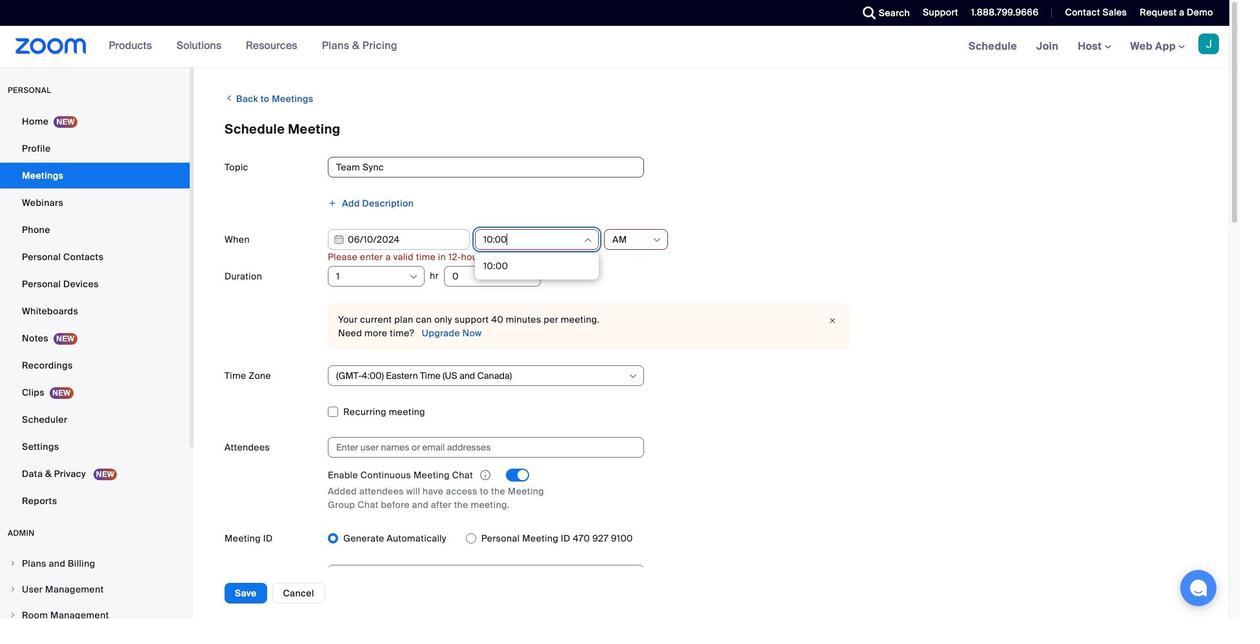 Task type: vqa. For each thing, say whether or not it's contained in the screenshot.
left Show options image
yes



Task type: describe. For each thing, give the bounding box(es) containing it.
Persistent Chat, enter email address,Enter user names or email addresses text field
[[336, 438, 624, 457]]

right image
[[9, 586, 17, 593]]

profile picture image
[[1199, 34, 1220, 54]]

open chat image
[[1190, 579, 1208, 597]]

select start time text field
[[484, 230, 582, 249]]

admin menu menu
[[0, 551, 190, 619]]

select time zone text field
[[336, 366, 628, 386]]

1 horizontal spatial show options image
[[652, 235, 663, 245]]



Task type: locate. For each thing, give the bounding box(es) containing it.
0 vertical spatial menu item
[[0, 551, 190, 576]]

2 vertical spatial menu item
[[0, 603, 190, 619]]

menu item
[[0, 551, 190, 576], [0, 577, 190, 602], [0, 603, 190, 619]]

3 menu item from the top
[[0, 603, 190, 619]]

zoom logo image
[[15, 38, 86, 54]]

right image up right image
[[9, 560, 17, 568]]

banner
[[0, 26, 1230, 68]]

personal menu menu
[[0, 108, 190, 515]]

1 vertical spatial menu item
[[0, 577, 190, 602]]

choose date text field
[[328, 229, 470, 250]]

add image
[[328, 199, 337, 208]]

1 vertical spatial right image
[[9, 612, 17, 619]]

hide options image
[[583, 235, 593, 245]]

product information navigation
[[86, 26, 407, 67]]

show options image
[[652, 235, 663, 245], [628, 371, 639, 382]]

show options image
[[409, 272, 419, 282]]

left image
[[225, 92, 234, 105]]

right image down right image
[[9, 612, 17, 619]]

application
[[328, 468, 1199, 482]]

learn more about enable continuous meeting chat image
[[477, 469, 495, 481]]

option group
[[328, 528, 1199, 549]]

right image
[[9, 560, 17, 568], [9, 612, 17, 619]]

0 horizontal spatial show options image
[[628, 371, 639, 382]]

2 menu item from the top
[[0, 577, 190, 602]]

0 vertical spatial show options image
[[652, 235, 663, 245]]

2 right image from the top
[[9, 612, 17, 619]]

1 menu item from the top
[[0, 551, 190, 576]]

close image
[[825, 314, 841, 327]]

My Meeting text field
[[328, 157, 644, 178]]

1 right image from the top
[[9, 560, 17, 568]]

meetings navigation
[[959, 26, 1230, 68]]

1 vertical spatial show options image
[[628, 371, 639, 382]]

0 vertical spatial right image
[[9, 560, 17, 568]]



